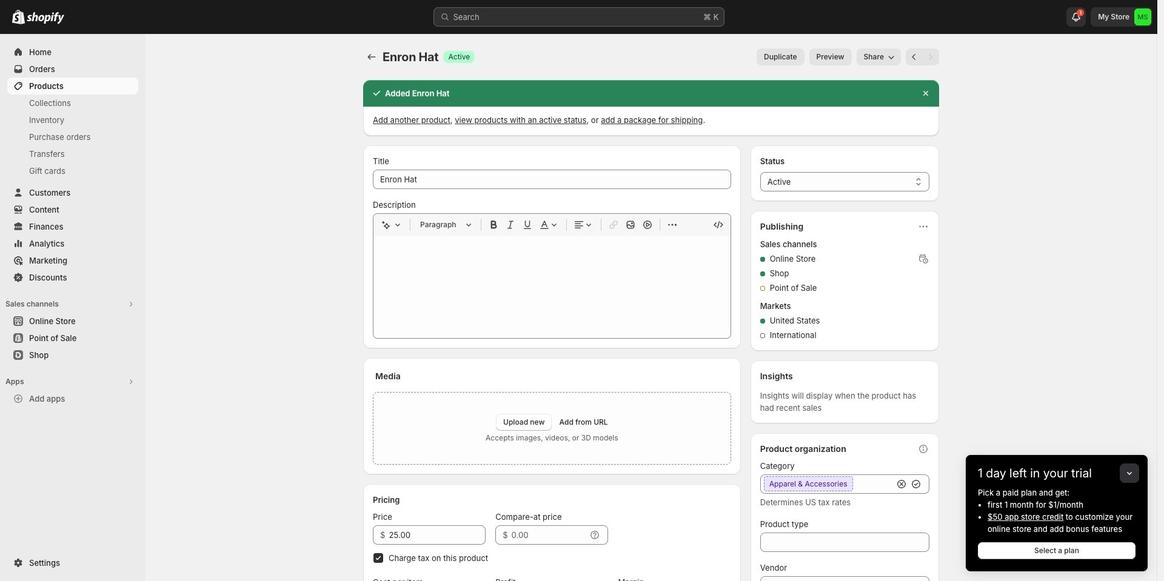 Task type: describe. For each thing, give the bounding box(es) containing it.
my store image
[[1135, 8, 1152, 25]]

shopify image
[[12, 10, 25, 24]]

next image
[[925, 51, 937, 63]]



Task type: vqa. For each thing, say whether or not it's contained in the screenshot.
first "Online Store" from the bottom of the Settings DIALOG
no



Task type: locate. For each thing, give the bounding box(es) containing it.
  text field
[[512, 526, 587, 545]]

Short sleeve t-shirt text field
[[373, 170, 731, 189]]

  text field
[[389, 526, 486, 545]]

None text field
[[761, 533, 930, 553]]

shopify image
[[27, 12, 64, 24]]

None text field
[[761, 577, 930, 582]]

Apparel & Accessories text field
[[761, 475, 894, 494]]



